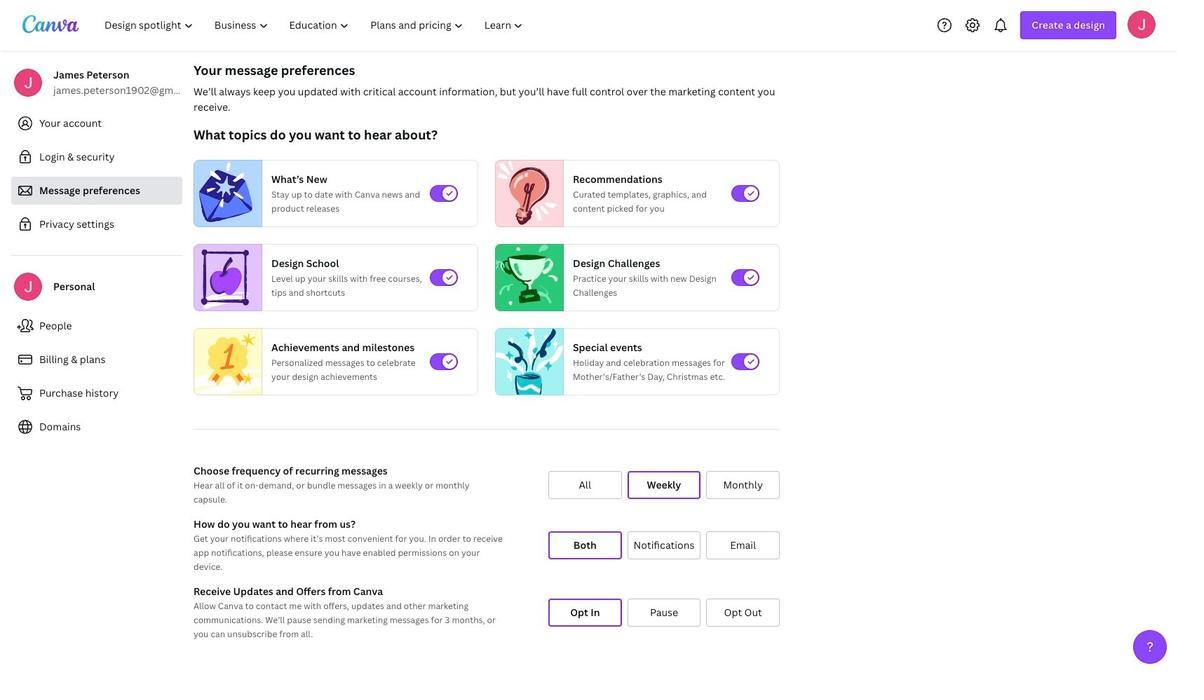 Task type: vqa. For each thing, say whether or not it's contained in the screenshot.
blue tosca minimalist retirement home trifold brochure Image in the right of the page
no



Task type: locate. For each thing, give the bounding box(es) containing it.
None button
[[549, 471, 622, 499], [628, 471, 701, 499], [707, 471, 780, 499], [549, 532, 622, 560], [628, 532, 701, 560], [707, 532, 780, 560], [549, 599, 622, 627], [628, 599, 701, 627], [707, 599, 780, 627], [549, 471, 622, 499], [628, 471, 701, 499], [707, 471, 780, 499], [549, 532, 622, 560], [628, 532, 701, 560], [707, 532, 780, 560], [549, 599, 622, 627], [628, 599, 701, 627], [707, 599, 780, 627]]

topic image
[[194, 160, 256, 227], [496, 160, 558, 227], [194, 244, 256, 311], [496, 244, 558, 311], [194, 325, 262, 399], [496, 325, 563, 399]]



Task type: describe. For each thing, give the bounding box(es) containing it.
top level navigation element
[[95, 11, 536, 39]]

james peterson image
[[1128, 10, 1156, 38]]



